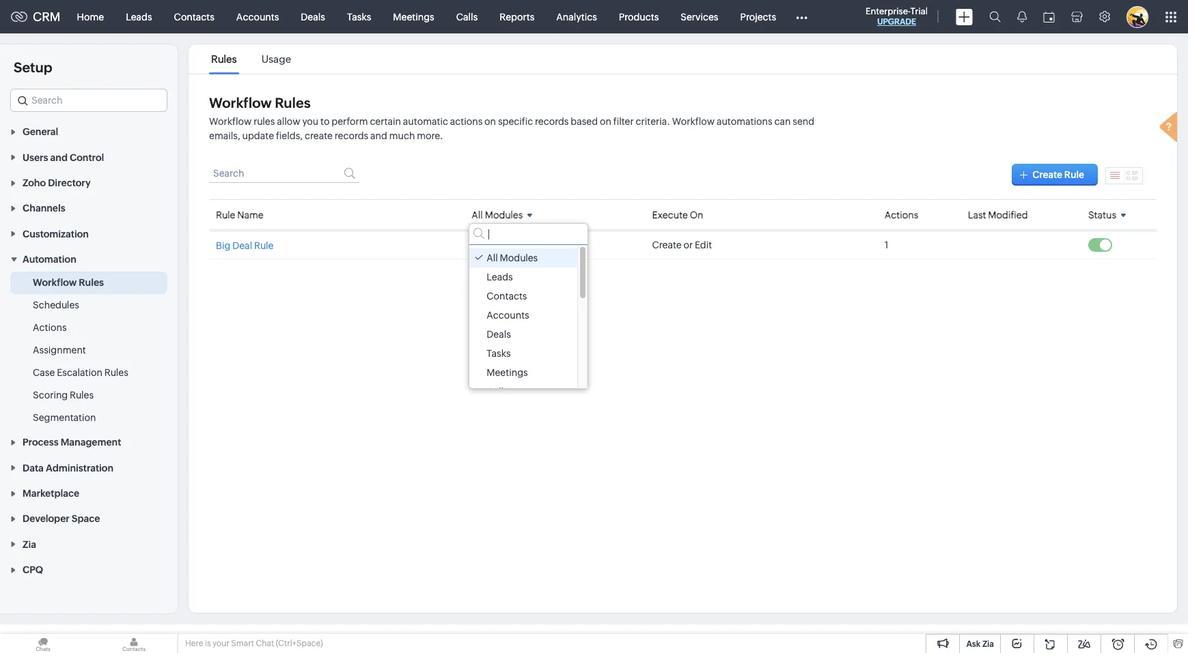 Task type: describe. For each thing, give the bounding box(es) containing it.
ask
[[967, 640, 981, 650]]

0 horizontal spatial leads
[[126, 11, 152, 22]]

all inside field
[[472, 210, 483, 221]]

big deal rule
[[216, 241, 274, 251]]

create menu image
[[956, 9, 973, 25]]

0 vertical spatial accounts
[[236, 11, 279, 22]]

process
[[23, 438, 58, 449]]

signals element
[[1009, 0, 1035, 33]]

on
[[690, 209, 704, 220]]

enterprise-trial upgrade
[[866, 6, 928, 27]]

developer space button
[[0, 506, 178, 532]]

rules
[[254, 116, 275, 127]]

1 vertical spatial calls
[[487, 387, 508, 398]]

data
[[23, 463, 44, 474]]

chats image
[[0, 635, 86, 654]]

usage link
[[259, 53, 293, 65]]

more.
[[417, 131, 443, 141]]

projects
[[740, 11, 776, 22]]

directory
[[48, 178, 91, 189]]

calls link
[[445, 0, 489, 33]]

create for create rule
[[1033, 169, 1063, 180]]

edit
[[695, 240, 712, 251]]

services
[[681, 11, 719, 22]]

escalation
[[57, 368, 102, 379]]

actions inside automation region
[[33, 323, 67, 334]]

cpq button
[[0, 557, 178, 583]]

upgrade
[[877, 17, 916, 27]]

services link
[[670, 0, 729, 33]]

big
[[216, 241, 231, 251]]

chat
[[256, 640, 274, 649]]

emails,
[[209, 131, 240, 141]]

rule inside create rule button
[[1064, 169, 1085, 180]]

1 on from the left
[[485, 116, 496, 127]]

case escalation rules
[[33, 368, 128, 379]]

smart
[[231, 640, 254, 649]]

rule inside big deal rule link
[[254, 241, 274, 251]]

workflow up rules
[[209, 95, 272, 111]]

scoring rules
[[33, 390, 94, 401]]

customization button
[[0, 221, 178, 246]]

leads link
[[115, 0, 163, 33]]

developer
[[23, 514, 70, 525]]

1 vertical spatial deals
[[475, 240, 499, 251]]

or
[[684, 240, 693, 251]]

0 horizontal spatial contacts
[[174, 11, 214, 22]]

here is your smart chat (ctrl+space)
[[185, 640, 323, 649]]

1
[[885, 240, 889, 251]]

workflow right the criteria.
[[672, 116, 715, 127]]

actions
[[450, 116, 483, 127]]

workflow inside automation region
[[33, 277, 77, 288]]

space
[[72, 514, 100, 525]]

signals image
[[1017, 11, 1027, 23]]

analytics
[[556, 11, 597, 22]]

rules down automation dropdown button
[[79, 277, 104, 288]]

fields,
[[276, 131, 303, 141]]

channels button
[[0, 195, 178, 221]]

is
[[205, 640, 211, 649]]

2 vertical spatial deals
[[487, 329, 511, 340]]

general button
[[0, 119, 178, 144]]

process management
[[23, 438, 121, 449]]

workflow rules allow you to perform certain automatic actions on specific records based on filter criteria. workflow automations can send emails, update fields, create records and much more.
[[209, 116, 815, 141]]

0 vertical spatial tasks
[[347, 11, 371, 22]]

Search text field
[[209, 164, 359, 183]]

1 vertical spatial records
[[335, 131, 368, 141]]

search image
[[989, 11, 1001, 23]]

automatic
[[403, 116, 448, 127]]

developer space
[[23, 514, 100, 525]]

meetings link
[[382, 0, 445, 33]]

process management button
[[0, 430, 178, 455]]

schedules
[[33, 300, 79, 311]]

tree containing all modules
[[470, 245, 588, 402]]

your
[[213, 640, 230, 649]]

and inside workflow rules allow you to perform certain automatic actions on specific records based on filter criteria. workflow automations can send emails, update fields, create records and much more.
[[370, 131, 387, 141]]

automation
[[23, 254, 76, 265]]

(ctrl+space)
[[276, 640, 323, 649]]

workflow up emails,
[[209, 116, 252, 127]]

zoho directory button
[[0, 170, 178, 195]]

and inside users and control dropdown button
[[50, 152, 68, 163]]

create rule
[[1033, 169, 1085, 180]]

Search text field
[[11, 90, 167, 111]]

trial
[[911, 6, 928, 16]]

zoho directory
[[23, 178, 91, 189]]

actions link
[[33, 321, 67, 335]]

create rule button
[[1012, 164, 1098, 186]]

perform
[[332, 116, 368, 127]]

crm
[[33, 10, 61, 24]]

schedules link
[[33, 299, 79, 312]]

automation button
[[0, 246, 178, 272]]

rule name
[[216, 209, 264, 220]]

crm link
[[11, 10, 61, 24]]

allow
[[277, 116, 300, 127]]

data administration button
[[0, 455, 178, 481]]

administration
[[46, 463, 113, 474]]

Other Modules field
[[787, 6, 817, 28]]

contacts inside 'tree'
[[487, 291, 527, 302]]

reports link
[[489, 0, 545, 33]]

update
[[242, 131, 274, 141]]

modules inside the all modules field
[[485, 210, 523, 221]]



Task type: vqa. For each thing, say whether or not it's contained in the screenshot.
the can
yes



Task type: locate. For each thing, give the bounding box(es) containing it.
0 vertical spatial zia
[[23, 540, 36, 551]]

projects link
[[729, 0, 787, 33]]

1 horizontal spatial leads
[[487, 272, 513, 283]]

1 horizontal spatial on
[[600, 116, 611, 127]]

control
[[70, 152, 104, 163]]

2 on from the left
[[600, 116, 611, 127]]

zoho
[[23, 178, 46, 189]]

1 vertical spatial create
[[652, 240, 682, 251]]

0 horizontal spatial tasks
[[347, 11, 371, 22]]

2 horizontal spatial rule
[[1064, 169, 1085, 180]]

1 horizontal spatial actions
[[885, 209, 919, 220]]

contacts
[[174, 11, 214, 22], [487, 291, 527, 302]]

users
[[23, 152, 48, 163]]

0 horizontal spatial records
[[335, 131, 368, 141]]

0 horizontal spatial accounts
[[236, 11, 279, 22]]

to
[[321, 116, 330, 127]]

0 horizontal spatial all
[[472, 210, 483, 221]]

1 vertical spatial leads
[[487, 272, 513, 283]]

0 vertical spatial modules
[[485, 210, 523, 221]]

workflow rules link
[[33, 276, 104, 290]]

create
[[305, 131, 333, 141]]

big deal rule link
[[216, 240, 274, 251]]

1 vertical spatial actions
[[33, 323, 67, 334]]

0 vertical spatial all
[[472, 210, 483, 221]]

0 horizontal spatial meetings
[[393, 11, 434, 22]]

modules
[[485, 210, 523, 221], [500, 253, 538, 264]]

users and control
[[23, 152, 104, 163]]

all modules inside field
[[472, 210, 523, 221]]

leads down the all modules field
[[487, 272, 513, 283]]

setup
[[14, 59, 52, 75]]

0 vertical spatial and
[[370, 131, 387, 141]]

tasks
[[347, 11, 371, 22], [487, 349, 511, 359]]

filter
[[613, 116, 634, 127]]

create
[[1033, 169, 1063, 180], [652, 240, 682, 251]]

case
[[33, 368, 55, 379]]

and down certain
[[370, 131, 387, 141]]

workflow rules
[[209, 95, 311, 111], [33, 277, 104, 288]]

list
[[199, 44, 304, 74]]

based
[[571, 116, 598, 127]]

workflow rules inside automation region
[[33, 277, 104, 288]]

users and control button
[[0, 144, 178, 170]]

last modified
[[968, 209, 1028, 220]]

scoring rules link
[[33, 389, 94, 403]]

accounts
[[236, 11, 279, 22], [487, 310, 529, 321]]

general
[[23, 127, 58, 138]]

Status field
[[1088, 206, 1132, 224]]

rules down contacts link
[[211, 53, 237, 65]]

segmentation
[[33, 413, 96, 424]]

on right actions
[[485, 116, 496, 127]]

1 horizontal spatial tasks
[[487, 349, 511, 359]]

0 vertical spatial contacts
[[174, 11, 214, 22]]

0 vertical spatial meetings
[[393, 11, 434, 22]]

actions up 1
[[885, 209, 919, 220]]

1 horizontal spatial create
[[1033, 169, 1063, 180]]

rules up 'allow'
[[275, 95, 311, 111]]

name
[[237, 209, 264, 220]]

0 vertical spatial actions
[[885, 209, 919, 220]]

records left based on the top of page
[[535, 116, 569, 127]]

None field
[[10, 89, 167, 112]]

meetings
[[393, 11, 434, 22], [487, 368, 528, 379]]

1 vertical spatial accounts
[[487, 310, 529, 321]]

calls
[[456, 11, 478, 22], [487, 387, 508, 398]]

ask zia
[[967, 640, 994, 650]]

leads
[[126, 11, 152, 22], [487, 272, 513, 283]]

automation region
[[0, 272, 178, 430]]

zia inside dropdown button
[[23, 540, 36, 551]]

products link
[[608, 0, 670, 33]]

1 horizontal spatial workflow rules
[[209, 95, 311, 111]]

1 horizontal spatial records
[[535, 116, 569, 127]]

on
[[485, 116, 496, 127], [600, 116, 611, 127]]

can
[[775, 116, 791, 127]]

1 vertical spatial rule
[[216, 209, 235, 220]]

1 horizontal spatial all
[[487, 253, 498, 264]]

rules down case escalation rules
[[70, 390, 94, 401]]

deals link
[[290, 0, 336, 33]]

0 vertical spatial rule
[[1064, 169, 1085, 180]]

0 vertical spatial calls
[[456, 11, 478, 22]]

1 vertical spatial all modules
[[487, 253, 538, 264]]

calendar image
[[1043, 11, 1055, 22]]

create menu element
[[948, 0, 981, 33]]

zia button
[[0, 532, 178, 557]]

2 vertical spatial rule
[[254, 241, 274, 251]]

records down 'perform'
[[335, 131, 368, 141]]

search element
[[981, 0, 1009, 33]]

on left filter
[[600, 116, 611, 127]]

workflow rules up 'schedules' link
[[33, 277, 104, 288]]

tree
[[470, 245, 588, 402]]

0 horizontal spatial rule
[[216, 209, 235, 220]]

create for create or edit
[[652, 240, 682, 251]]

1 horizontal spatial meetings
[[487, 368, 528, 379]]

1 horizontal spatial and
[[370, 131, 387, 141]]

workflow rules up rules
[[209, 95, 311, 111]]

leads right home link
[[126, 11, 152, 22]]

list containing rules
[[199, 44, 304, 74]]

and right users
[[50, 152, 68, 163]]

1 horizontal spatial accounts
[[487, 310, 529, 321]]

rules
[[211, 53, 237, 65], [275, 95, 311, 111], [79, 277, 104, 288], [104, 368, 128, 379], [70, 390, 94, 401]]

All Modules field
[[472, 206, 538, 224]]

0 horizontal spatial calls
[[456, 11, 478, 22]]

profile element
[[1119, 0, 1157, 33]]

you
[[302, 116, 319, 127]]

0 vertical spatial records
[[535, 116, 569, 127]]

enterprise-
[[866, 6, 911, 16]]

1 vertical spatial contacts
[[487, 291, 527, 302]]

None search field
[[470, 224, 588, 245]]

execute
[[652, 209, 688, 220]]

create inside button
[[1033, 169, 1063, 180]]

zia up cpq
[[23, 540, 36, 551]]

0 vertical spatial workflow rules
[[209, 95, 311, 111]]

products
[[619, 11, 659, 22]]

home
[[77, 11, 104, 22]]

contacts link
[[163, 0, 225, 33]]

management
[[61, 438, 121, 449]]

usage
[[261, 53, 291, 65]]

certain
[[370, 116, 401, 127]]

0 horizontal spatial workflow rules
[[33, 277, 104, 288]]

marketplace button
[[0, 481, 178, 506]]

1 vertical spatial all
[[487, 253, 498, 264]]

send
[[793, 116, 815, 127]]

zia
[[23, 540, 36, 551], [983, 640, 994, 650]]

0 vertical spatial all modules
[[472, 210, 523, 221]]

criteria.
[[636, 116, 670, 127]]

contacts image
[[91, 635, 177, 654]]

1 horizontal spatial contacts
[[487, 291, 527, 302]]

0 vertical spatial create
[[1033, 169, 1063, 180]]

scoring
[[33, 390, 68, 401]]

here
[[185, 640, 203, 649]]

marketplace
[[23, 489, 79, 500]]

home link
[[66, 0, 115, 33]]

actions down schedules
[[33, 323, 67, 334]]

case escalation rules link
[[33, 366, 128, 380]]

0 vertical spatial leads
[[126, 11, 152, 22]]

1 vertical spatial modules
[[500, 253, 538, 264]]

1 horizontal spatial zia
[[983, 640, 994, 650]]

0 vertical spatial deals
[[301, 11, 325, 22]]

profile image
[[1127, 6, 1149, 28]]

meetings inside 'tree'
[[487, 368, 528, 379]]

1 vertical spatial meetings
[[487, 368, 528, 379]]

0 horizontal spatial zia
[[23, 540, 36, 551]]

1 horizontal spatial rule
[[254, 241, 274, 251]]

assignment
[[33, 345, 86, 356]]

0 horizontal spatial on
[[485, 116, 496, 127]]

deal
[[232, 241, 252, 251]]

automations
[[717, 116, 773, 127]]

analytics link
[[545, 0, 608, 33]]

workflow
[[209, 95, 272, 111], [209, 116, 252, 127], [672, 116, 715, 127], [33, 277, 77, 288]]

rules right escalation
[[104, 368, 128, 379]]

assignment link
[[33, 344, 86, 357]]

0 horizontal spatial create
[[652, 240, 682, 251]]

all
[[472, 210, 483, 221], [487, 253, 498, 264]]

rules link
[[209, 53, 239, 65]]

0 horizontal spatial actions
[[33, 323, 67, 334]]

tasks link
[[336, 0, 382, 33]]

data administration
[[23, 463, 113, 474]]

zia right ask
[[983, 640, 994, 650]]

1 vertical spatial workflow rules
[[33, 277, 104, 288]]

segmentation link
[[33, 411, 96, 425]]

specific
[[498, 116, 533, 127]]

reports
[[500, 11, 535, 22]]

1 vertical spatial and
[[50, 152, 68, 163]]

1 vertical spatial tasks
[[487, 349, 511, 359]]

last
[[968, 209, 986, 220]]

0 horizontal spatial and
[[50, 152, 68, 163]]

customization
[[23, 229, 89, 240]]

1 horizontal spatial calls
[[487, 387, 508, 398]]

1 vertical spatial zia
[[983, 640, 994, 650]]

workflow up 'schedules' link
[[33, 277, 77, 288]]



